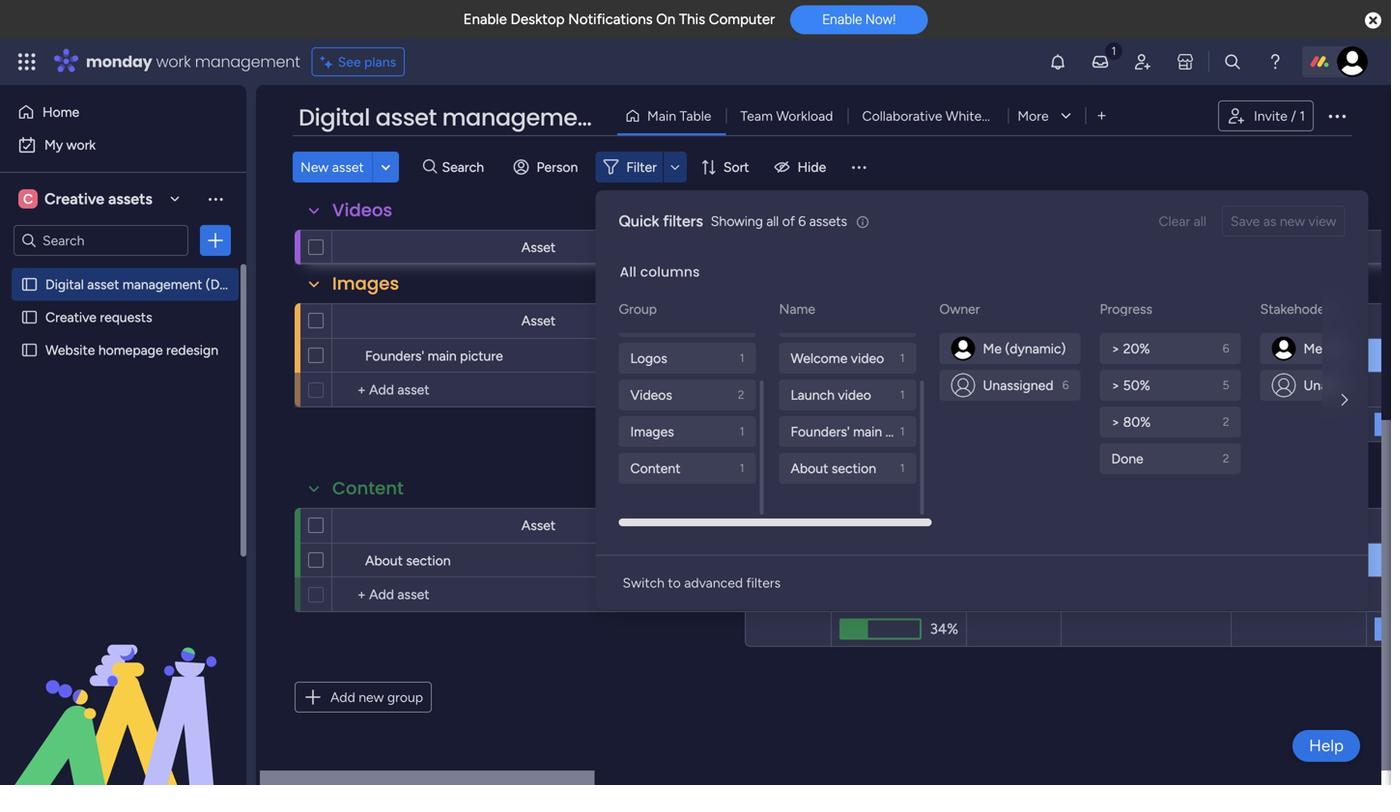 Task type: describe. For each thing, give the bounding box(es) containing it.
Account field
[[1269, 311, 1330, 332]]

all inside the quick filters showing all of 6 assets
[[767, 213, 779, 230]]

john smith image
[[952, 337, 976, 361]]

asset inside button
[[332, 159, 364, 175]]

5
[[1223, 378, 1230, 392]]

me for owner
[[983, 341, 1002, 357]]

content inside the group group
[[631, 461, 681, 477]]

0 horizontal spatial new
[[359, 690, 384, 706]]

launch video
[[791, 387, 872, 404]]

2 feb from the top
[[1129, 553, 1150, 568]]

deadline
[[1121, 313, 1173, 330]]

0 horizontal spatial digital asset management (dam)
[[45, 276, 245, 293]]

> 20%
[[1112, 341, 1151, 357]]

me for stakehoders
[[1304, 341, 1323, 357]]

owner field for second column information icon from the top
[[750, 516, 800, 537]]

owner for second column information icon from the top
[[755, 518, 795, 535]]

computer
[[709, 11, 775, 28]]

welcome
[[791, 350, 848, 367]]

plans
[[364, 54, 396, 70]]

c
[[23, 191, 33, 207]]

hide button
[[767, 152, 838, 183]]

collaborative whiteboard button
[[848, 101, 1018, 131]]

owner group
[[940, 333, 1085, 401]]

enable now!
[[823, 11, 896, 27]]

assets inside 'workspace selection' element
[[108, 190, 153, 208]]

1 for welcome video
[[900, 351, 905, 365]]

6 inside owner group
[[1063, 378, 1070, 392]]

Digital asset management (DAM) field
[[294, 101, 679, 134]]

2 + add asset text field from the top
[[342, 584, 737, 607]]

see plans button
[[312, 47, 405, 76]]

1 column information image from the left
[[940, 314, 956, 329]]

this
[[679, 11, 706, 28]]

on
[[657, 11, 676, 28]]

menu image
[[850, 158, 869, 177]]

logos
[[631, 350, 668, 367]]

new inside the all columns "dialog"
[[1281, 213, 1306, 230]]

add new group
[[331, 690, 423, 706]]

all columns
[[620, 263, 700, 282]]

clear
[[1159, 213, 1191, 230]]

of
[[783, 213, 795, 230]]

person button
[[506, 152, 590, 183]]

1 ice from the top
[[1284, 348, 1299, 362]]

whiteboard
[[946, 108, 1018, 124]]

team workload
[[741, 108, 834, 124]]

team
[[741, 108, 773, 124]]

0 horizontal spatial section
[[406, 553, 451, 569]]

asset inside list box
[[87, 276, 119, 293]]

stakehoders inside field
[[978, 313, 1054, 330]]

0 horizontal spatial founders'
[[365, 348, 424, 364]]

quick
[[619, 212, 660, 231]]

1 vertical spatial about
[[365, 553, 403, 569]]

hide
[[798, 159, 827, 175]]

me (dynamic) for unassigned
[[1304, 341, 1387, 357]]

columns
[[641, 263, 700, 282]]

showing
[[711, 213, 763, 230]]

home link
[[12, 97, 235, 128]]

% for 34 %
[[949, 553, 959, 568]]

my work link
[[12, 130, 235, 160]]

6 inside progress group
[[1223, 342, 1230, 356]]

picture inside the "name" group
[[886, 424, 929, 440]]

sort button
[[693, 152, 761, 183]]

dapulse close image
[[1366, 11, 1382, 31]]

notifications image
[[1049, 52, 1068, 72]]

angle down image
[[381, 160, 391, 174]]

filters inside button
[[747, 575, 781, 592]]

account
[[1274, 313, 1325, 330]]

my
[[44, 137, 63, 153]]

switch to advanced filters
[[623, 575, 781, 592]]

1 for about section
[[900, 462, 905, 476]]

digital inside field
[[299, 101, 370, 134]]

owner field for 1st column information icon from the top of the page
[[750, 311, 800, 332]]

search everything image
[[1224, 52, 1243, 72]]

collaborative
[[863, 108, 943, 124]]

invite / 1
[[1255, 108, 1306, 124]]

content inside "field"
[[333, 477, 404, 501]]

all columns dialog
[[596, 190, 1392, 610]]

34
[[934, 553, 949, 568]]

owner inside the all columns "dialog"
[[940, 301, 981, 318]]

account element
[[1268, 235, 1331, 259]]

add view image
[[1098, 109, 1106, 123]]

main table
[[648, 108, 712, 124]]

monday work management
[[86, 51, 300, 72]]

team workload button
[[726, 101, 848, 131]]

help image
[[1266, 52, 1286, 72]]

quick filters showing all of 6 assets
[[619, 212, 848, 231]]

there's a configuration issue.
select which status columns will affect the progress calculation image
[[915, 519, 931, 534]]

> for > 20%
[[1112, 341, 1120, 357]]

notifications
[[568, 11, 653, 28]]

arrow down image
[[664, 156, 687, 179]]

collaborative whiteboard
[[863, 108, 1018, 124]]

as
[[1264, 213, 1277, 230]]

progress inside field
[[853, 518, 906, 535]]

0 horizontal spatial main
[[428, 348, 457, 364]]

1 ny from the top
[[1265, 348, 1281, 362]]

clear all
[[1159, 213, 1207, 230]]

stakehoders inside the all columns "dialog"
[[1261, 301, 1337, 318]]

founders' main picture inside the "name" group
[[791, 424, 929, 440]]

switch to advanced filters button
[[615, 568, 789, 599]]

progress group
[[1100, 333, 1245, 475]]

0 horizontal spatial about section
[[365, 553, 451, 569]]

my work
[[44, 137, 96, 153]]

more
[[1018, 108, 1049, 124]]

homepage
[[98, 342, 163, 359]]

asset for images
[[522, 313, 556, 329]]

1 for logos
[[740, 351, 745, 365]]

advanced
[[685, 575, 743, 592]]

desktop
[[511, 11, 565, 28]]

main inside the "name" group
[[854, 424, 883, 440]]

home option
[[12, 97, 235, 128]]

now!
[[866, 11, 896, 27]]

asset for content
[[522, 518, 556, 534]]

list box containing digital asset management (dam)
[[0, 264, 246, 628]]

> 80%
[[1112, 414, 1151, 431]]

switch
[[623, 575, 665, 592]]

clear all button
[[1152, 206, 1215, 237]]

person
[[537, 159, 578, 175]]

50%
[[1124, 377, 1151, 394]]

1 column information image from the top
[[805, 314, 821, 329]]

add
[[331, 690, 355, 706]]

management inside list box
[[123, 276, 202, 293]]

2 for > 50%
[[1224, 415, 1230, 429]]

invite members image
[[1134, 52, 1153, 72]]

workspace options image
[[206, 189, 225, 209]]

workspace image
[[18, 188, 38, 210]]

redesign
[[166, 342, 219, 359]]

owner for 1st column information icon from the top of the page
[[755, 313, 795, 330]]

sort
[[724, 159, 750, 175]]

2 vertical spatial 2
[[1224, 452, 1230, 466]]

asset inside field
[[376, 101, 437, 134]]

john smith image inside the stakehoders group
[[1273, 337, 1297, 361]]

options image
[[1326, 104, 1349, 128]]

1 inside button
[[1300, 108, 1306, 124]]

public board image for digital asset management (dam)
[[20, 275, 39, 294]]

> for > 80%
[[1112, 414, 1120, 431]]

new asset
[[301, 159, 364, 175]]

> 50%
[[1112, 377, 1151, 394]]

progress inside the all columns "dialog"
[[1100, 301, 1153, 318]]

1 19 from the top
[[1153, 348, 1165, 363]]

add new group button
[[295, 682, 432, 713]]

/
[[1292, 108, 1297, 124]]

management inside field
[[442, 101, 600, 134]]

see plans
[[338, 54, 396, 70]]

main table button
[[618, 101, 726, 131]]

work for my
[[66, 137, 96, 153]]

new asset button
[[293, 152, 372, 183]]

% for 67 %
[[949, 348, 959, 363]]



Task type: locate. For each thing, give the bounding box(es) containing it.
1 enable from the left
[[464, 11, 507, 28]]

section inside the "name" group
[[832, 461, 877, 477]]

> for > 50%
[[1112, 377, 1120, 394]]

0 horizontal spatial progress
[[853, 518, 906, 535]]

save as new view
[[1231, 213, 1337, 230]]

video down welcome video on the right top of the page
[[838, 387, 872, 404]]

0 vertical spatial feb
[[1129, 348, 1150, 363]]

public board image for creative requests
[[20, 308, 39, 327]]

images inside the group group
[[631, 424, 674, 440]]

2
[[738, 388, 745, 402], [1224, 415, 1230, 429], [1224, 452, 1230, 466]]

images inside field
[[333, 272, 399, 296]]

0 vertical spatial creative
[[44, 190, 105, 208]]

management
[[195, 51, 300, 72], [442, 101, 600, 134], [123, 276, 202, 293]]

owner
[[940, 301, 981, 318], [755, 313, 795, 330], [755, 518, 795, 535]]

0 horizontal spatial about
[[365, 553, 403, 569]]

about section inside the "name" group
[[791, 461, 877, 477]]

2 vertical spatial 6
[[1063, 378, 1070, 392]]

1 asset from the top
[[522, 239, 556, 256]]

1 horizontal spatial (dynamic)
[[1327, 341, 1387, 357]]

digital up creative requests
[[45, 276, 84, 293]]

owner field up switch to advanced filters button
[[750, 516, 800, 537]]

asset for videos
[[522, 239, 556, 256]]

1 horizontal spatial new
[[1281, 213, 1306, 230]]

0 vertical spatial about
[[791, 461, 829, 477]]

(dam) up "filter"
[[606, 101, 679, 134]]

content
[[631, 461, 681, 477], [333, 477, 404, 501]]

0 horizontal spatial me
[[983, 341, 1002, 357]]

view
[[1309, 213, 1337, 230]]

unassigned down stakehoders field
[[983, 377, 1054, 394]]

enable now! button
[[791, 5, 928, 34]]

about down content "field"
[[365, 553, 403, 569]]

1 vertical spatial videos
[[631, 387, 673, 404]]

1 horizontal spatial about
[[791, 461, 829, 477]]

invite
[[1255, 108, 1288, 124]]

group
[[619, 301, 657, 318]]

about down 'launch'
[[791, 461, 829, 477]]

workspace selection element
[[18, 188, 155, 211]]

2 vertical spatial management
[[123, 276, 202, 293]]

0 vertical spatial progress
[[1100, 301, 1153, 318]]

enable for enable now!
[[823, 11, 863, 27]]

1 horizontal spatial main
[[854, 424, 883, 440]]

about section up "progress" field
[[791, 461, 877, 477]]

feb
[[1129, 348, 1150, 363], [1129, 553, 1150, 568]]

34%
[[931, 621, 959, 638]]

0 horizontal spatial john smith image
[[1273, 337, 1297, 361]]

1 + add asset text field from the top
[[342, 379, 737, 402]]

1 vertical spatial john smith image
[[1273, 337, 1297, 361]]

> left the 80%
[[1112, 414, 1120, 431]]

2 column information image from the top
[[805, 519, 821, 534]]

1 cream from the top
[[1302, 348, 1334, 362]]

19
[[1153, 348, 1165, 363], [1153, 553, 1165, 568]]

2 feb 19 from the top
[[1129, 553, 1165, 568]]

1 vertical spatial ny
[[1265, 553, 1281, 567]]

0 horizontal spatial me (dynamic)
[[983, 341, 1067, 357]]

help button
[[1293, 731, 1361, 763]]

1 horizontal spatial all
[[1194, 213, 1207, 230]]

table
[[680, 108, 712, 124]]

invite / 1 button
[[1219, 101, 1315, 131]]

0 horizontal spatial images
[[333, 272, 399, 296]]

3 > from the top
[[1112, 414, 1120, 431]]

80%
[[1124, 414, 1151, 431]]

progress left there's a configuration issue.
select which status columns will affect the progress calculation image on the right bottom of the page
[[853, 518, 906, 535]]

2 for logos
[[738, 388, 745, 402]]

digital asset management (dam) inside digital asset management (dam) field
[[299, 101, 679, 134]]

filter
[[627, 159, 657, 175]]

column information image
[[805, 314, 821, 329], [805, 519, 821, 534]]

1 feb 19 from the top
[[1129, 348, 1165, 363]]

0 vertical spatial ny ice cream
[[1265, 348, 1334, 362]]

1 ny ice cream from the top
[[1265, 348, 1334, 362]]

(dynamic) inside owner group
[[1006, 341, 1067, 357]]

2 column information image from the left
[[1341, 314, 1356, 329]]

1 horizontal spatial digital
[[299, 101, 370, 134]]

1 vertical spatial digital asset management (dam)
[[45, 276, 245, 293]]

(dam) down options icon
[[206, 276, 245, 293]]

monday
[[86, 51, 152, 72]]

0 vertical spatial + add asset text field
[[342, 379, 737, 402]]

2 me from the left
[[1304, 341, 1323, 357]]

6 right of
[[799, 213, 806, 230]]

about section down content "field"
[[365, 553, 451, 569]]

section down content "field"
[[406, 553, 451, 569]]

1 horizontal spatial content
[[631, 461, 681, 477]]

1 vertical spatial creative
[[45, 309, 97, 326]]

name group
[[780, 270, 929, 484]]

1 for launch video
[[900, 388, 905, 402]]

digital up new asset
[[299, 101, 370, 134]]

asset up angle down image on the left top of the page
[[376, 101, 437, 134]]

1 for content
[[740, 462, 745, 476]]

me (dynamic) inside the stakehoders group
[[1304, 341, 1387, 357]]

work right my at the left top of the page
[[66, 137, 96, 153]]

2 cream from the top
[[1302, 553, 1334, 567]]

creative right c
[[44, 190, 105, 208]]

ice
[[1284, 348, 1299, 362], [1284, 553, 1299, 567]]

save as new view button
[[1223, 206, 1346, 237]]

digital asset management (dam) up search field
[[299, 101, 679, 134]]

assets right of
[[810, 213, 848, 230]]

john smith image
[[1338, 46, 1369, 77], [1273, 337, 1297, 361]]

video for launch video
[[838, 387, 872, 404]]

1 horizontal spatial asset
[[332, 159, 364, 175]]

section
[[832, 461, 877, 477], [406, 553, 451, 569]]

images down videos field
[[333, 272, 399, 296]]

(dynamic) down account 'field'
[[1327, 341, 1387, 357]]

1 vertical spatial (dam)
[[206, 276, 245, 293]]

1 > from the top
[[1112, 341, 1120, 357]]

videos inside the group group
[[631, 387, 673, 404]]

0 horizontal spatial picture
[[460, 348, 503, 364]]

0 horizontal spatial column information image
[[940, 314, 956, 329]]

> left 50%
[[1112, 377, 1120, 394]]

(dynamic)
[[1006, 341, 1067, 357], [1327, 341, 1387, 357]]

0 vertical spatial new
[[1281, 213, 1306, 230]]

1 horizontal spatial stakehoders
[[1261, 301, 1337, 318]]

1 vertical spatial founders'
[[791, 424, 850, 440]]

Content field
[[328, 477, 409, 502]]

2 public board image from the top
[[20, 308, 39, 327]]

founders' inside the "name" group
[[791, 424, 850, 440]]

creative
[[44, 190, 105, 208], [45, 309, 97, 326]]

save
[[1231, 213, 1261, 230]]

column information image right account
[[1341, 314, 1356, 329]]

0 vertical spatial john smith image
[[1338, 46, 1369, 77]]

main
[[648, 108, 677, 124]]

column information image up john smith icon on the right top of the page
[[940, 314, 956, 329]]

creative assets
[[44, 190, 153, 208]]

1 for images
[[740, 425, 745, 439]]

1 vertical spatial ny ice cream
[[1265, 553, 1334, 567]]

unassigned
[[983, 377, 1054, 394], [1304, 377, 1375, 394]]

welcome video
[[791, 350, 885, 367]]

cream
[[1302, 348, 1334, 362], [1302, 553, 1334, 567]]

digital
[[299, 101, 370, 134], [45, 276, 84, 293]]

3 public board image from the top
[[20, 341, 39, 360]]

0 horizontal spatial digital
[[45, 276, 84, 293]]

options image
[[206, 231, 225, 250]]

work
[[156, 51, 191, 72], [66, 137, 96, 153]]

section up "progress" field
[[832, 461, 877, 477]]

1 horizontal spatial work
[[156, 51, 191, 72]]

1 vertical spatial %
[[949, 553, 959, 568]]

video
[[851, 350, 885, 367], [838, 387, 872, 404]]

me (dynamic) for 6
[[983, 341, 1067, 357]]

monday marketplace image
[[1176, 52, 1196, 72]]

unassigned down account 'field'
[[1304, 377, 1375, 394]]

progress up > 20%
[[1100, 301, 1153, 318]]

0 vertical spatial feb 19
[[1129, 348, 1165, 363]]

> left 20%
[[1112, 341, 1120, 357]]

0 vertical spatial (dam)
[[606, 101, 679, 134]]

public board image left website
[[20, 341, 39, 360]]

enable for enable desktop notifications on this computer
[[464, 11, 507, 28]]

enable desktop notifications on this computer
[[464, 11, 775, 28]]

2 vertical spatial asset
[[522, 518, 556, 534]]

Stakehoders field
[[973, 311, 1054, 332]]

1 all from the left
[[767, 213, 779, 230]]

0 vertical spatial ice
[[1284, 348, 1299, 362]]

filters right advanced
[[747, 575, 781, 592]]

owner up switch to advanced filters button
[[755, 518, 795, 535]]

enable
[[464, 11, 507, 28], [823, 11, 863, 27]]

(dynamic) for 6
[[1006, 341, 1067, 357]]

2 enable from the left
[[823, 11, 863, 27]]

2 (dynamic) from the left
[[1327, 341, 1387, 357]]

more button
[[1009, 101, 1086, 131]]

new right as
[[1281, 213, 1306, 230]]

2 vertical spatial >
[[1112, 414, 1120, 431]]

0 vertical spatial founders' main picture
[[365, 348, 503, 364]]

1 vertical spatial asset
[[332, 159, 364, 175]]

ny
[[1265, 348, 1281, 362], [1265, 553, 1281, 567]]

1
[[1300, 108, 1306, 124], [740, 351, 745, 365], [900, 351, 905, 365], [900, 388, 905, 402], [740, 425, 745, 439], [900, 425, 905, 439], [740, 462, 745, 476], [900, 462, 905, 476]]

new
[[301, 159, 329, 175]]

2 ice from the top
[[1284, 553, 1299, 567]]

0 vertical spatial section
[[832, 461, 877, 477]]

ny ice cream
[[1265, 348, 1334, 362], [1265, 553, 1334, 567]]

0 vertical spatial filters
[[663, 212, 703, 231]]

images
[[333, 272, 399, 296], [631, 424, 674, 440]]

0 vertical spatial work
[[156, 51, 191, 72]]

0 horizontal spatial unassigned
[[983, 377, 1054, 394]]

6 inside the quick filters showing all of 6 assets
[[799, 213, 806, 230]]

filters right quick
[[663, 212, 703, 231]]

founders' down 'launch'
[[791, 424, 850, 440]]

1 unassigned from the left
[[983, 377, 1054, 394]]

(dam) inside list box
[[206, 276, 245, 293]]

requests
[[100, 309, 152, 326]]

1 image
[[1106, 40, 1123, 61]]

v2 search image
[[423, 156, 437, 178]]

asset up creative requests
[[87, 276, 119, 293]]

stakehoders group
[[1261, 333, 1392, 401]]

1 vertical spatial 2
[[1224, 415, 1230, 429]]

public board image
[[20, 275, 39, 294], [20, 308, 39, 327], [20, 341, 39, 360]]

0 vertical spatial public board image
[[20, 275, 39, 294]]

>
[[1112, 341, 1120, 357], [1112, 377, 1120, 394], [1112, 414, 1120, 431]]

me inside owner group
[[983, 341, 1002, 357]]

enable left desktop
[[464, 11, 507, 28]]

my work option
[[12, 130, 235, 160]]

1 horizontal spatial picture
[[886, 424, 929, 440]]

about inside the "name" group
[[791, 461, 829, 477]]

0 horizontal spatial founders' main picture
[[365, 348, 503, 364]]

website homepage redesign
[[45, 342, 219, 359]]

about section
[[791, 461, 877, 477], [365, 553, 451, 569]]

Videos field
[[328, 198, 398, 223]]

1 vertical spatial 19
[[1153, 553, 1165, 568]]

%
[[949, 348, 959, 363], [949, 553, 959, 568]]

Progress field
[[848, 516, 911, 537]]

new right add
[[359, 690, 384, 706]]

1 vertical spatial about section
[[365, 553, 451, 569]]

home
[[43, 104, 79, 120]]

main
[[428, 348, 457, 364], [854, 424, 883, 440]]

1 vertical spatial new
[[359, 690, 384, 706]]

me right john smith icon on the right top of the page
[[983, 341, 1002, 357]]

1 horizontal spatial founders'
[[791, 424, 850, 440]]

+ Add asset text field
[[342, 379, 737, 402], [342, 584, 737, 607]]

6 left > 50%
[[1063, 378, 1070, 392]]

2 me (dynamic) from the left
[[1304, 341, 1387, 357]]

owner field up welcome
[[750, 311, 800, 332]]

creative inside 'workspace selection' element
[[44, 190, 105, 208]]

2 unassigned from the left
[[1304, 377, 1375, 394]]

videos down angle down image on the left top of the page
[[333, 198, 393, 223]]

column information image up welcome
[[805, 314, 821, 329]]

me (dynamic) down stakehoders field
[[983, 341, 1067, 357]]

1 vertical spatial asset
[[522, 313, 556, 329]]

0 vertical spatial images
[[333, 272, 399, 296]]

done
[[1112, 451, 1144, 467]]

1 vertical spatial management
[[442, 101, 600, 134]]

me (dynamic) inside owner group
[[983, 341, 1067, 357]]

images down logos
[[631, 424, 674, 440]]

filter button
[[596, 152, 687, 183]]

0 vertical spatial cream
[[1302, 348, 1334, 362]]

67 %
[[935, 348, 959, 363]]

videos down logos
[[631, 387, 673, 404]]

john smith image down dapulse close icon at the top right of page
[[1338, 46, 1369, 77]]

me
[[983, 341, 1002, 357], [1304, 341, 1323, 357]]

Search in workspace field
[[41, 230, 161, 252]]

1 horizontal spatial filters
[[747, 575, 781, 592]]

john smith image down account
[[1273, 337, 1297, 361]]

option
[[0, 267, 246, 271]]

2 % from the top
[[949, 553, 959, 568]]

lottie animation element
[[0, 591, 246, 786]]

2 owner field from the top
[[750, 516, 800, 537]]

group
[[388, 690, 423, 706]]

1 vertical spatial feb 19
[[1129, 553, 1165, 568]]

1 horizontal spatial me
[[1304, 341, 1323, 357]]

1 owner field from the top
[[750, 311, 800, 332]]

1 vertical spatial section
[[406, 553, 451, 569]]

enable left the now!
[[823, 11, 863, 27]]

2 ny from the top
[[1265, 553, 1281, 567]]

0 horizontal spatial stakehoders
[[978, 313, 1054, 330]]

asset
[[522, 239, 556, 256], [522, 313, 556, 329], [522, 518, 556, 534]]

34 %
[[934, 553, 959, 568]]

Owner field
[[750, 311, 800, 332], [750, 516, 800, 537]]

owner up john smith icon on the right top of the page
[[940, 301, 981, 318]]

1 for founders' main picture
[[900, 425, 905, 439]]

founders' down images field at left
[[365, 348, 424, 364]]

name
[[780, 301, 816, 318]]

1 vertical spatial picture
[[886, 424, 929, 440]]

launch
[[791, 387, 835, 404]]

public board image left creative requests
[[20, 308, 39, 327]]

0 vertical spatial %
[[949, 348, 959, 363]]

3 asset from the top
[[522, 518, 556, 534]]

1 % from the top
[[949, 348, 959, 363]]

1 vertical spatial main
[[854, 424, 883, 440]]

0 vertical spatial main
[[428, 348, 457, 364]]

1 vertical spatial public board image
[[20, 308, 39, 327]]

2 horizontal spatial asset
[[376, 101, 437, 134]]

creative up website
[[45, 309, 97, 326]]

website
[[45, 342, 95, 359]]

(dynamic) for unassigned
[[1327, 341, 1387, 357]]

creative requests
[[45, 309, 152, 326]]

unassigned inside the stakehoders group
[[1304, 377, 1375, 394]]

2 asset from the top
[[522, 313, 556, 329]]

1 vertical spatial digital
[[45, 276, 84, 293]]

1 horizontal spatial column information image
[[1341, 314, 1356, 329]]

2 ny ice cream from the top
[[1265, 553, 1334, 567]]

1 vertical spatial + add asset text field
[[342, 584, 737, 607]]

1 horizontal spatial assets
[[810, 213, 848, 230]]

video right welcome
[[851, 350, 885, 367]]

to
[[668, 575, 681, 592]]

0 horizontal spatial content
[[333, 477, 404, 501]]

creative for creative assets
[[44, 190, 105, 208]]

all
[[620, 263, 637, 282]]

1 horizontal spatial unassigned
[[1304, 377, 1375, 394]]

67
[[935, 348, 949, 363]]

all right clear
[[1194, 213, 1207, 230]]

0 horizontal spatial (dynamic)
[[1006, 341, 1067, 357]]

1 horizontal spatial john smith image
[[1338, 46, 1369, 77]]

0 vertical spatial digital
[[299, 101, 370, 134]]

Search field
[[437, 154, 495, 181]]

1 feb from the top
[[1129, 348, 1150, 363]]

(dynamic) inside the stakehoders group
[[1327, 341, 1387, 357]]

lottie animation image
[[0, 591, 246, 786]]

1 me from the left
[[983, 341, 1002, 357]]

work inside option
[[66, 137, 96, 153]]

workload
[[777, 108, 834, 124]]

2 horizontal spatial 6
[[1223, 342, 1230, 356]]

Deadline field
[[1116, 311, 1178, 332]]

2 all from the left
[[1194, 213, 1207, 230]]

0 horizontal spatial enable
[[464, 11, 507, 28]]

work for monday
[[156, 51, 191, 72]]

6 up 5
[[1223, 342, 1230, 356]]

work right monday
[[156, 51, 191, 72]]

unassigned inside owner group
[[983, 377, 1054, 394]]

help
[[1310, 737, 1345, 756]]

select product image
[[17, 52, 37, 72]]

update feed image
[[1091, 52, 1111, 72]]

2 inside the group group
[[738, 388, 745, 402]]

1 vertical spatial owner field
[[750, 516, 800, 537]]

group group
[[619, 270, 760, 484]]

0 horizontal spatial work
[[66, 137, 96, 153]]

1 horizontal spatial (dam)
[[606, 101, 679, 134]]

stakehoders down the account element
[[1261, 301, 1337, 318]]

see
[[338, 54, 361, 70]]

0 vertical spatial management
[[195, 51, 300, 72]]

1 vertical spatial progress
[[853, 518, 906, 535]]

all inside button
[[1194, 213, 1207, 230]]

filters
[[663, 212, 703, 231], [747, 575, 781, 592]]

(dynamic) down stakehoders field
[[1006, 341, 1067, 357]]

picture
[[460, 348, 503, 364], [886, 424, 929, 440]]

public board image down 'workspace' image
[[20, 275, 39, 294]]

videos inside field
[[333, 198, 393, 223]]

video for welcome video
[[851, 350, 885, 367]]

column information image left "progress" field
[[805, 519, 821, 534]]

1 vertical spatial feb
[[1129, 553, 1150, 568]]

digital asset management (dam) up requests
[[45, 276, 245, 293]]

stakehoders up owner group
[[978, 313, 1054, 330]]

all left of
[[767, 213, 779, 230]]

list box
[[0, 264, 246, 628]]

1 public board image from the top
[[20, 275, 39, 294]]

1 vertical spatial images
[[631, 424, 674, 440]]

column information image
[[940, 314, 956, 329], [1341, 314, 1356, 329]]

1 me (dynamic) from the left
[[983, 341, 1067, 357]]

2 19 from the top
[[1153, 553, 1165, 568]]

creative for creative requests
[[45, 309, 97, 326]]

0 vertical spatial asset
[[376, 101, 437, 134]]

me down account 'field'
[[1304, 341, 1323, 357]]

Images field
[[328, 272, 404, 297]]

(dam) inside digital asset management (dam) field
[[606, 101, 679, 134]]

me (dynamic) down account 'field'
[[1304, 341, 1387, 357]]

1 horizontal spatial images
[[631, 424, 674, 440]]

assets up search in workspace field
[[108, 190, 153, 208]]

enable inside button
[[823, 11, 863, 27]]

videos
[[333, 198, 393, 223], [631, 387, 673, 404]]

0 horizontal spatial videos
[[333, 198, 393, 223]]

me (dynamic)
[[983, 341, 1067, 357], [1304, 341, 1387, 357]]

owner up welcome
[[755, 313, 795, 330]]

1 horizontal spatial progress
[[1100, 301, 1153, 318]]

2 > from the top
[[1112, 377, 1120, 394]]

1 (dynamic) from the left
[[1006, 341, 1067, 357]]

me inside the stakehoders group
[[1304, 341, 1323, 357]]

6
[[799, 213, 806, 230], [1223, 342, 1230, 356], [1063, 378, 1070, 392]]

asset right new on the top left of page
[[332, 159, 364, 175]]

assets inside the quick filters showing all of 6 assets
[[810, 213, 848, 230]]

public board image for website homepage redesign
[[20, 341, 39, 360]]



Task type: vqa. For each thing, say whether or not it's contained in the screenshot.


